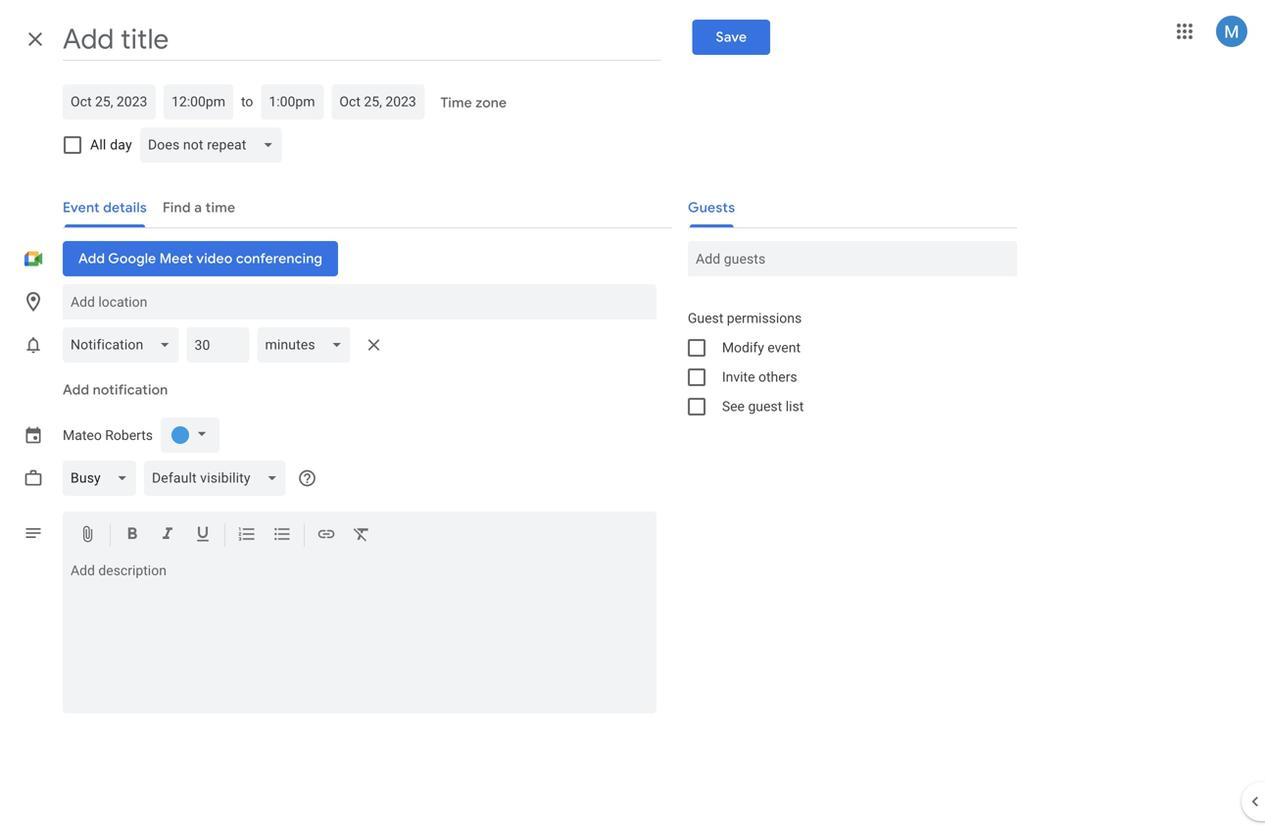 Task type: locate. For each thing, give the bounding box(es) containing it.
guest
[[748, 398, 782, 415]]

others
[[759, 369, 797, 385]]

Title text field
[[63, 18, 661, 61]]

mateo
[[63, 427, 102, 443]]

add notification
[[63, 381, 168, 399]]

modify event
[[722, 340, 801, 356]]

underline image
[[193, 524, 213, 547]]

bulleted list image
[[272, 524, 292, 547]]

day
[[110, 137, 132, 153]]

End time text field
[[269, 90, 316, 114]]

group
[[672, 304, 1017, 421]]

save
[[716, 28, 747, 46]]

time
[[441, 94, 472, 112]]

formatting options toolbar
[[63, 512, 657, 559]]

None field
[[140, 127, 289, 163], [63, 327, 187, 363], [257, 327, 358, 363], [63, 461, 144, 496], [144, 461, 293, 496], [140, 127, 289, 163], [63, 327, 187, 363], [257, 327, 358, 363], [63, 461, 144, 496], [144, 461, 293, 496]]

Description text field
[[63, 563, 657, 710]]

invite
[[722, 369, 755, 385]]

all day
[[90, 137, 132, 153]]

modify
[[722, 340, 764, 356]]

to
[[241, 94, 253, 110]]

Minutes in advance for notification number field
[[194, 327, 242, 363]]

Guests text field
[[696, 241, 1009, 276]]

guest permissions
[[688, 310, 802, 326]]

roberts
[[105, 427, 153, 443]]

bold image
[[123, 524, 142, 547]]

list
[[786, 398, 804, 415]]

time zone button
[[433, 85, 515, 121]]



Task type: vqa. For each thing, say whether or not it's contained in the screenshot.
Guests text box
yes



Task type: describe. For each thing, give the bounding box(es) containing it.
all
[[90, 137, 106, 153]]

Location text field
[[71, 284, 649, 320]]

guest
[[688, 310, 724, 326]]

Start date text field
[[71, 90, 148, 114]]

add
[[63, 381, 89, 399]]

time zone
[[441, 94, 507, 112]]

invite others
[[722, 369, 797, 385]]

mateo roberts
[[63, 427, 153, 443]]

event
[[768, 340, 801, 356]]

see guest list
[[722, 398, 804, 415]]

save button
[[692, 20, 770, 55]]

group containing guest permissions
[[672, 304, 1017, 421]]

remove formatting image
[[352, 524, 371, 547]]

30 minutes before element
[[63, 323, 390, 367]]

italic image
[[158, 524, 177, 547]]

see
[[722, 398, 745, 415]]

End date text field
[[340, 90, 417, 114]]

permissions
[[727, 310, 802, 326]]

insert link image
[[317, 524, 336, 547]]

numbered list image
[[237, 524, 257, 547]]

Start time text field
[[172, 90, 225, 114]]

zone
[[476, 94, 507, 112]]

notification
[[93, 381, 168, 399]]

add notification button
[[55, 367, 176, 414]]



